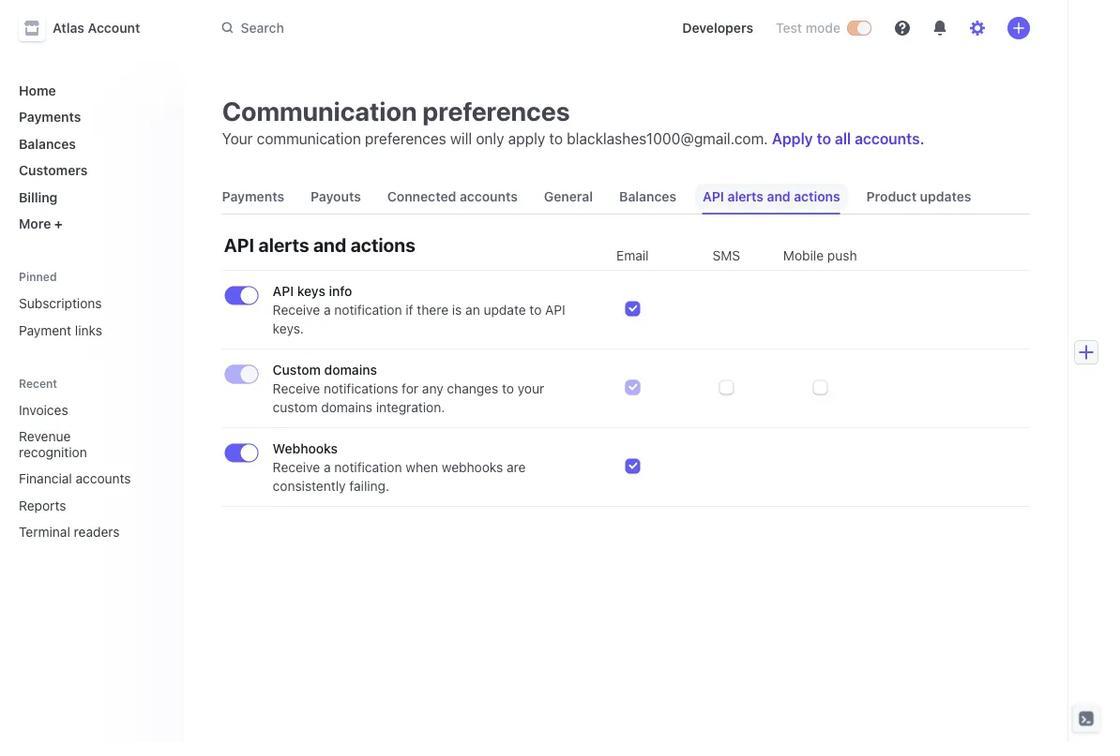Task type: locate. For each thing, give the bounding box(es) containing it.
1 vertical spatial payments link
[[215, 180, 292, 214]]

Search text field
[[211, 11, 652, 45]]

payments down your
[[222, 189, 284, 205]]

1 vertical spatial balances
[[619, 189, 676, 205]]

actions down connected
[[351, 234, 415, 256]]

push
[[827, 248, 857, 264]]

pinned navigation links element
[[11, 262, 173, 346]]

1 horizontal spatial payments link
[[215, 180, 292, 214]]

2 a from the top
[[324, 460, 331, 476]]

accounts up reports link
[[76, 471, 131, 487]]

alerts up sms
[[728, 189, 764, 205]]

a inside api keys info receive a notification if there is an update to api keys.
[[324, 303, 331, 318]]

api keys info receive a notification if there is an update to api keys.
[[273, 284, 565, 337]]

recent
[[19, 377, 57, 390]]

payment links
[[19, 323, 102, 338]]

1 vertical spatial notification
[[334, 460, 402, 476]]

to
[[549, 130, 563, 148], [817, 130, 831, 148], [529, 303, 542, 318], [502, 381, 514, 397]]

api
[[703, 189, 724, 205], [224, 234, 254, 256], [273, 284, 294, 299], [545, 303, 565, 318]]

1 receive from the top
[[273, 303, 320, 318]]

accounts.
[[855, 130, 925, 148]]

balances up the customers
[[19, 136, 76, 152]]

tab list
[[215, 180, 1030, 215]]

preferences
[[422, 95, 570, 126], [365, 130, 446, 148]]

readers
[[74, 525, 120, 540]]

1 horizontal spatial alerts
[[728, 189, 764, 205]]

help image
[[895, 21, 910, 36]]

recent element
[[0, 395, 185, 548]]

email
[[616, 248, 649, 264]]

notification down info
[[334, 303, 402, 318]]

payments link up customers link
[[11, 102, 170, 132]]

balances
[[19, 136, 76, 152], [619, 189, 676, 205]]

1 horizontal spatial accounts
[[460, 189, 518, 205]]

your
[[518, 381, 544, 397]]

and
[[767, 189, 791, 205], [313, 234, 346, 256]]

and down apply at the right of the page
[[767, 189, 791, 205]]

receive down the webhooks
[[273, 460, 320, 476]]

0 horizontal spatial api alerts and actions
[[224, 234, 415, 256]]

invoices link
[[11, 395, 143, 425]]

payments link down your
[[215, 180, 292, 214]]

atlas
[[53, 20, 84, 36]]

preferences up only
[[422, 95, 570, 126]]

pinned
[[19, 270, 57, 284]]

0 vertical spatial accounts
[[460, 189, 518, 205]]

notification
[[334, 303, 402, 318], [334, 460, 402, 476]]

webhooks
[[442, 460, 503, 476]]

1 vertical spatial actions
[[351, 234, 415, 256]]

0 vertical spatial receive
[[273, 303, 320, 318]]

subscriptions
[[19, 296, 102, 311]]

receive up the keys.
[[273, 303, 320, 318]]

developers
[[682, 20, 753, 36]]

0 vertical spatial balances link
[[11, 129, 170, 159]]

payments down home
[[19, 109, 81, 125]]

reports link
[[11, 491, 143, 521]]

notification up failing.
[[334, 460, 402, 476]]

domains
[[324, 363, 377, 378], [321, 400, 372, 416]]

an
[[465, 303, 480, 318]]

1 vertical spatial accounts
[[76, 471, 131, 487]]

0 vertical spatial actions
[[794, 189, 840, 205]]

payments link
[[11, 102, 170, 132], [215, 180, 292, 214]]

1 vertical spatial a
[[324, 460, 331, 476]]

0 horizontal spatial and
[[313, 234, 346, 256]]

communication
[[222, 95, 417, 126]]

and down payouts link
[[313, 234, 346, 256]]

payouts
[[311, 189, 361, 205]]

home
[[19, 83, 56, 98]]

mode
[[806, 20, 841, 36]]

balances inside tab list
[[619, 189, 676, 205]]

2 receive from the top
[[273, 381, 320, 397]]

api alerts and actions link
[[695, 180, 848, 214]]

api alerts and actions up keys
[[224, 234, 415, 256]]

0 horizontal spatial balances
[[19, 136, 76, 152]]

customers
[[19, 163, 88, 178]]

1 horizontal spatial balances
[[619, 189, 676, 205]]

1 horizontal spatial and
[[767, 189, 791, 205]]

communication
[[257, 130, 361, 148]]

payouts link
[[303, 180, 368, 214]]

1 vertical spatial payments
[[222, 189, 284, 205]]

accounts
[[460, 189, 518, 205], [76, 471, 131, 487]]

accounts down only
[[460, 189, 518, 205]]

to left your
[[502, 381, 514, 397]]

1 vertical spatial balances link
[[612, 180, 684, 214]]

0 vertical spatial a
[[324, 303, 331, 318]]

will
[[450, 130, 472, 148]]

1 vertical spatial api alerts and actions
[[224, 234, 415, 256]]

0 horizontal spatial accounts
[[76, 471, 131, 487]]

balances link
[[11, 129, 170, 159], [612, 180, 684, 214]]

1 a from the top
[[324, 303, 331, 318]]

if
[[406, 303, 413, 318]]

1 horizontal spatial balances link
[[612, 180, 684, 214]]

atlas account
[[53, 20, 140, 36]]

alerts
[[728, 189, 764, 205], [258, 234, 309, 256]]

keys.
[[273, 321, 304, 337]]

1 notification from the top
[[334, 303, 402, 318]]

more +
[[19, 216, 63, 232]]

domains up notifications
[[324, 363, 377, 378]]

3 receive from the top
[[273, 460, 320, 476]]

a down info
[[324, 303, 331, 318]]

actions up mobile push
[[794, 189, 840, 205]]

revenue recognition
[[19, 429, 87, 460]]

0 vertical spatial domains
[[324, 363, 377, 378]]

all
[[835, 130, 851, 148]]

Search search field
[[211, 11, 652, 45]]

a inside "webhooks receive a notification when webhooks are consistently failing."
[[324, 460, 331, 476]]

accounts inside recent element
[[76, 471, 131, 487]]

0 vertical spatial payments
[[19, 109, 81, 125]]

receive
[[273, 303, 320, 318], [273, 381, 320, 397], [273, 460, 320, 476]]

alerts inside tab list
[[728, 189, 764, 205]]

a up consistently
[[324, 460, 331, 476]]

tab list containing payments
[[215, 180, 1030, 215]]

2 notification from the top
[[334, 460, 402, 476]]

actions
[[794, 189, 840, 205], [351, 234, 415, 256]]

0 horizontal spatial actions
[[351, 234, 415, 256]]

to right apply
[[549, 130, 563, 148]]

links
[[75, 323, 102, 338]]

payment
[[19, 323, 71, 338]]

terminal
[[19, 525, 70, 540]]

api alerts and actions
[[703, 189, 840, 205], [224, 234, 415, 256]]

0 horizontal spatial alerts
[[258, 234, 309, 256]]

pinned element
[[11, 288, 170, 346]]

0 vertical spatial balances
[[19, 136, 76, 152]]

account
[[88, 20, 140, 36]]

0 horizontal spatial payments link
[[11, 102, 170, 132]]

receive down custom
[[273, 381, 320, 397]]

to right update
[[529, 303, 542, 318]]

0 vertical spatial alerts
[[728, 189, 764, 205]]

alerts up keys
[[258, 234, 309, 256]]

preferences left 'will'
[[365, 130, 446, 148]]

info
[[329, 284, 352, 299]]

0 vertical spatial notification
[[334, 303, 402, 318]]

connected accounts
[[387, 189, 518, 205]]

1 horizontal spatial api alerts and actions
[[703, 189, 840, 205]]

2 vertical spatial receive
[[273, 460, 320, 476]]

0 horizontal spatial payments
[[19, 109, 81, 125]]

developers link
[[675, 13, 761, 43]]

consistently
[[273, 479, 346, 494]]

0 horizontal spatial balances link
[[11, 129, 170, 159]]

notification inside "webhooks receive a notification when webhooks are consistently failing."
[[334, 460, 402, 476]]

domains down notifications
[[321, 400, 372, 416]]

balances link up the customers
[[11, 129, 170, 159]]

receive inside api keys info receive a notification if there is an update to api keys.
[[273, 303, 320, 318]]

payment links link
[[11, 315, 170, 346]]

balances up email
[[619, 189, 676, 205]]

1 vertical spatial alerts
[[258, 234, 309, 256]]

1 vertical spatial receive
[[273, 381, 320, 397]]

api alerts and actions down apply at the right of the page
[[703, 189, 840, 205]]

when
[[406, 460, 438, 476]]

payments
[[19, 109, 81, 125], [222, 189, 284, 205]]

accounts for financial accounts
[[76, 471, 131, 487]]

are
[[507, 460, 526, 476]]

balances link up email
[[612, 180, 684, 214]]

billing link
[[11, 182, 170, 212]]

a
[[324, 303, 331, 318], [324, 460, 331, 476]]



Task type: vqa. For each thing, say whether or not it's contained in the screenshot.
PINNED NAVIGATION LINKS element
yes



Task type: describe. For each thing, give the bounding box(es) containing it.
product updates link
[[859, 180, 979, 214]]

connected accounts link
[[380, 180, 525, 214]]

changes
[[447, 381, 498, 397]]

to inside custom domains receive notifications for any changes to your custom domains integration.
[[502, 381, 514, 397]]

revenue
[[19, 429, 71, 445]]

terminal readers
[[19, 525, 120, 540]]

settings image
[[970, 21, 985, 36]]

search
[[241, 20, 284, 35]]

recognition
[[19, 445, 87, 460]]

more
[[19, 216, 51, 232]]

1 horizontal spatial payments
[[222, 189, 284, 205]]

financial
[[19, 471, 72, 487]]

custom
[[273, 400, 318, 416]]

billing
[[19, 189, 58, 205]]

integration.
[[376, 400, 445, 416]]

balances inside core navigation links element
[[19, 136, 76, 152]]

product updates
[[866, 189, 971, 205]]

custom
[[273, 363, 321, 378]]

mobile push
[[783, 248, 857, 264]]

mobile
[[783, 248, 824, 264]]

only
[[476, 130, 504, 148]]

core navigation links element
[[11, 75, 170, 239]]

accounts for connected accounts
[[460, 189, 518, 205]]

1 horizontal spatial actions
[[794, 189, 840, 205]]

0 vertical spatial preferences
[[422, 95, 570, 126]]

receive inside custom domains receive notifications for any changes to your custom domains integration.
[[273, 381, 320, 397]]

custom domains receive notifications for any changes to your custom domains integration.
[[273, 363, 544, 416]]

subscriptions link
[[11, 288, 170, 319]]

recent navigation links element
[[0, 368, 185, 548]]

0 vertical spatial payments link
[[11, 102, 170, 132]]

1 vertical spatial preferences
[[365, 130, 446, 148]]

payments inside core navigation links element
[[19, 109, 81, 125]]

atlas account button
[[19, 15, 159, 41]]

to inside api keys info receive a notification if there is an update to api keys.
[[529, 303, 542, 318]]

terminal readers link
[[11, 517, 143, 548]]

apply
[[508, 130, 545, 148]]

for
[[402, 381, 418, 397]]

updates
[[920, 189, 971, 205]]

there
[[417, 303, 448, 318]]

failing.
[[349, 479, 389, 494]]

to left all at the top right of page
[[817, 130, 831, 148]]

product
[[866, 189, 917, 205]]

customers link
[[11, 155, 170, 186]]

revenue recognition link
[[11, 422, 143, 468]]

test
[[776, 20, 802, 36]]

1 vertical spatial domains
[[321, 400, 372, 416]]

connected
[[387, 189, 456, 205]]

update
[[484, 303, 526, 318]]

webhooks
[[273, 441, 338, 457]]

0 vertical spatial and
[[767, 189, 791, 205]]

general
[[544, 189, 593, 205]]

reports
[[19, 498, 66, 514]]

1 vertical spatial and
[[313, 234, 346, 256]]

home link
[[11, 75, 170, 106]]

notifications
[[324, 381, 398, 397]]

keys
[[297, 284, 325, 299]]

webhooks receive a notification when webhooks are consistently failing.
[[273, 441, 526, 494]]

apply
[[772, 130, 813, 148]]

financial accounts link
[[11, 464, 143, 494]]

0 vertical spatial api alerts and actions
[[703, 189, 840, 205]]

test mode
[[776, 20, 841, 36]]

invoices
[[19, 402, 68, 418]]

financial accounts
[[19, 471, 131, 487]]

is
[[452, 303, 462, 318]]

your
[[222, 130, 253, 148]]

communication preferences your communication preferences will only apply to blacklashes1000@gmail.com. apply to all accounts.
[[222, 95, 925, 148]]

receive inside "webhooks receive a notification when webhooks are consistently failing."
[[273, 460, 320, 476]]

+
[[54, 216, 63, 232]]

blacklashes1000@gmail.com.
[[567, 130, 768, 148]]

apply to all accounts. button
[[772, 130, 925, 148]]

general link
[[536, 180, 600, 214]]

sms
[[712, 248, 740, 264]]

notification inside api keys info receive a notification if there is an update to api keys.
[[334, 303, 402, 318]]

any
[[422, 381, 443, 397]]



